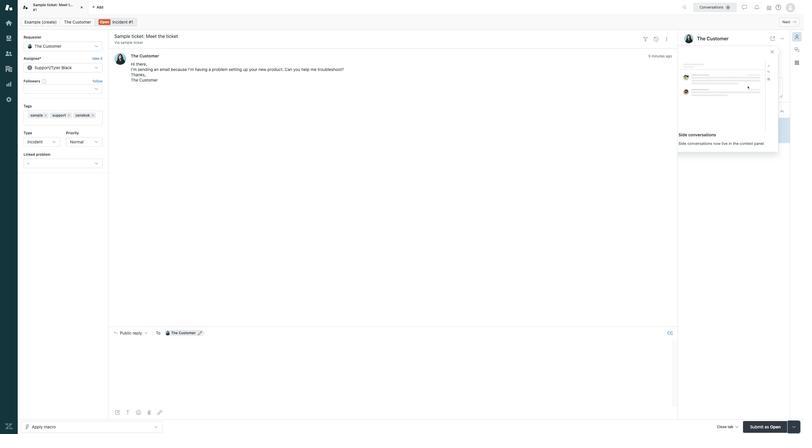 Task type: describe. For each thing, give the bounding box(es) containing it.
displays possible ticket submission types image
[[792, 425, 797, 430]]

hi
[[131, 62, 135, 67]]

tabs tab list
[[18, 0, 677, 15]]

submit as open
[[751, 425, 781, 430]]

draft mode image
[[115, 411, 120, 416]]

live
[[722, 141, 728, 146]]

the customer right customer@example.com image
[[171, 331, 196, 336]]

main element
[[0, 0, 18, 435]]

conversations
[[700, 5, 724, 9]]

close tab button
[[715, 422, 741, 434]]

conversations for side conversations now live in the context panel
[[688, 141, 713, 146]]

take
[[92, 56, 99, 61]]

english (united states)
[[712, 69, 756, 74]]

macro
[[44, 425, 56, 430]]

side conversations now live in the context panel
[[679, 141, 765, 146]]

(united
[[727, 69, 741, 74]]

Add user notes text field
[[712, 78, 784, 98]]

email
[[160, 67, 170, 72]]

open inside "5 minutes ago status open"
[[708, 135, 717, 139]]

apply
[[32, 425, 43, 430]]

view more details image
[[771, 36, 776, 41]]

conversations for side conversations
[[689, 132, 717, 137]]

product.
[[268, 67, 284, 72]]

troubleshoot?
[[318, 67, 344, 72]]

close image
[[781, 36, 785, 41]]

normal button
[[66, 137, 103, 147]]

normal
[[70, 140, 84, 145]]

the inside secondary element
[[64, 19, 71, 24]]

customer up there,
[[140, 54, 159, 59]]

sample ticket: meet the ticket #1
[[33, 3, 85, 12]]

1 i'm from the left
[[131, 67, 137, 72]]

add attachment image
[[147, 411, 152, 416]]

next
[[783, 20, 791, 24]]

followers
[[24, 79, 40, 83]]

avatar image
[[114, 53, 126, 65]]

priority
[[66, 131, 79, 135]]

5 for 5 minutes ago
[[649, 54, 651, 59]]

#1 inside secondary element
[[129, 19, 133, 24]]

zendesk image
[[5, 423, 13, 431]]

me
[[311, 67, 317, 72]]

notes
[[685, 78, 696, 83]]

zendesk products image
[[768, 6, 772, 10]]

-
[[27, 161, 29, 166]]

cc
[[668, 331, 674, 336]]

a
[[209, 67, 211, 72]]

incident button
[[24, 137, 60, 147]]

customer context image
[[795, 35, 800, 39]]

1 horizontal spatial 5 minutes ago text field
[[696, 128, 720, 133]]

cc button
[[668, 331, 674, 336]]

time
[[696, 59, 704, 64]]

incident #1
[[112, 19, 133, 24]]

open inside secondary element
[[100, 20, 109, 24]]

zendesk
[[75, 113, 90, 118]]

apply macro
[[32, 425, 56, 430]]

ticket:
[[47, 3, 58, 7]]

5 minutes ago
[[649, 54, 673, 59]]

customer right the user icon
[[707, 36, 729, 41]]

support
[[52, 113, 66, 118]]

follow
[[93, 79, 103, 83]]

states)
[[742, 69, 756, 74]]

you
[[294, 67, 300, 72]]

the right customer@example.com image
[[171, 331, 178, 336]]

/
[[50, 65, 51, 70]]

there,
[[136, 62, 147, 67]]

(create)
[[42, 19, 57, 24]]

events image
[[654, 37, 659, 42]]

side for side conversations now live in the context panel
[[679, 141, 687, 146]]

get started image
[[5, 19, 13, 27]]

remove image for zendesk
[[91, 114, 95, 117]]

conversations button
[[694, 3, 737, 12]]

submit
[[751, 425, 764, 430]]

hi there, i'm sending an email because i'm having a problem setting up your new product. can you help me troubleshoot? thanks, the customer
[[131, 62, 344, 83]]

the inside sample ticket: meet the ticket #1
[[69, 3, 74, 7]]

customer inside hi there, i'm sending an email because i'm having a problem setting up your new product. can you help me troubleshoot? thanks, the customer
[[139, 78, 158, 83]]

requester
[[24, 35, 41, 40]]

the customer up there,
[[131, 54, 159, 59]]

it
[[100, 56, 103, 61]]

views image
[[5, 35, 13, 42]]

as
[[765, 425, 770, 430]]

customer inside the requester "element"
[[43, 44, 61, 49]]

thanks,
[[131, 72, 146, 77]]

sample
[[33, 3, 46, 7]]

now
[[714, 141, 721, 146]]

0 horizontal spatial problem
[[36, 152, 50, 157]]

meet
[[59, 3, 68, 7]]

take it button
[[92, 56, 103, 62]]

black
[[62, 65, 72, 70]]

status
[[696, 135, 707, 139]]

the customer inside the requester "element"
[[35, 44, 61, 49]]

edit user image
[[198, 332, 202, 336]]

notifications image
[[755, 5, 760, 10]]

your
[[249, 67, 258, 72]]

via
[[114, 40, 120, 45]]

up
[[243, 67, 248, 72]]

public reply button
[[109, 327, 152, 340]]

because
[[171, 67, 187, 72]]

add button
[[88, 0, 107, 14]]

the right the user icon
[[698, 36, 706, 41]]

organizations image
[[5, 65, 13, 73]]

user image
[[685, 34, 694, 43]]



Task type: vqa. For each thing, say whether or not it's contained in the screenshot.
rightmost "Meet"
no



Task type: locate. For each thing, give the bounding box(es) containing it.
1 vertical spatial 5 minutes ago text field
[[696, 128, 720, 133]]

english
[[712, 69, 726, 74]]

ago
[[666, 54, 673, 59], [714, 128, 720, 133]]

incident inside popup button
[[27, 140, 43, 145]]

side conversations
[[679, 132, 717, 137]]

customer@example.com image
[[165, 331, 170, 336]]

ticket inside sample ticket: meet the ticket #1
[[75, 3, 85, 7]]

sending
[[138, 67, 153, 72]]

1 vertical spatial side
[[679, 141, 687, 146]]

conversations
[[689, 132, 717, 137], [688, 141, 713, 146]]

ago inside "5 minutes ago status open"
[[714, 128, 720, 133]]

problem inside hi there, i'm sending an email because i'm having a problem setting up your new product. can you help me troubleshoot? thanks, the customer
[[212, 67, 228, 72]]

the customer link up there,
[[131, 54, 159, 59]]

in
[[729, 141, 733, 146]]

the right in
[[734, 141, 739, 146]]

customers image
[[5, 50, 13, 58]]

1 horizontal spatial sample
[[121, 40, 133, 45]]

to
[[156, 331, 161, 336]]

0 horizontal spatial open
[[100, 20, 109, 24]]

open up now
[[708, 135, 717, 139]]

local
[[685, 59, 695, 64]]

the customer
[[64, 19, 91, 24], [698, 36, 729, 41], [35, 44, 61, 49], [131, 54, 159, 59], [171, 331, 196, 336]]

sample right via
[[121, 40, 133, 45]]

1 horizontal spatial i'm
[[188, 67, 194, 72]]

0 horizontal spatial minutes
[[652, 54, 665, 59]]

open right as on the right bottom of page
[[771, 425, 781, 430]]

next button
[[780, 17, 800, 27]]

customer left the edit user "image"
[[179, 331, 196, 336]]

#1 up via sample ticket
[[129, 19, 133, 24]]

an
[[154, 67, 159, 72]]

tab
[[18, 0, 88, 15]]

via sample ticket
[[114, 40, 143, 45]]

2 vertical spatial open
[[771, 425, 781, 430]]

0 horizontal spatial the customer link
[[60, 18, 95, 26]]

1 horizontal spatial the customer link
[[131, 54, 159, 59]]

new
[[259, 67, 267, 72]]

ticket right via
[[134, 40, 143, 45]]

0 horizontal spatial ticket
[[75, 3, 85, 7]]

0 vertical spatial problem
[[212, 67, 228, 72]]

incident down 'type'
[[27, 140, 43, 145]]

customer inside secondary element
[[73, 19, 91, 24]]

side down the side conversations
[[679, 141, 687, 146]]

the down the thanks,
[[131, 78, 138, 83]]

side left "status"
[[679, 132, 688, 137]]

ago for 5 minutes ago
[[666, 54, 673, 59]]

filter image
[[644, 37, 648, 42]]

sample left remove image
[[30, 113, 43, 118]]

0 horizontal spatial incident
[[27, 140, 43, 145]]

linked
[[24, 152, 35, 157]]

5 inside "5 minutes ago status open"
[[696, 128, 698, 133]]

open down add
[[100, 20, 109, 24]]

help
[[302, 67, 310, 72]]

context
[[740, 141, 754, 146]]

incident up via
[[112, 19, 128, 24]]

the down requester
[[35, 44, 42, 49]]

ticket right meet in the top left of the page
[[75, 3, 85, 7]]

the inside the requester "element"
[[35, 44, 42, 49]]

side for side conversations
[[679, 132, 688, 137]]

1 horizontal spatial problem
[[212, 67, 228, 72]]

5 minutes ago text field down events image
[[649, 54, 673, 59]]

1 vertical spatial incident
[[27, 140, 43, 145]]

take it
[[92, 56, 103, 61]]

5 for 5 minutes ago status open
[[696, 128, 698, 133]]

conversations down "status"
[[688, 141, 713, 146]]

remove image
[[44, 114, 48, 117]]

2 horizontal spatial open
[[771, 425, 781, 430]]

assignee* element
[[24, 63, 103, 73]]

1 vertical spatial ago
[[714, 128, 720, 133]]

conversations up now
[[689, 132, 717, 137]]

public
[[120, 331, 132, 336]]

0 horizontal spatial ago
[[666, 54, 673, 59]]

1 horizontal spatial #1
[[129, 19, 133, 24]]

language
[[685, 69, 703, 74]]

tags
[[24, 104, 32, 109]]

open
[[100, 20, 109, 24], [708, 135, 717, 139], [771, 425, 781, 430]]

1 vertical spatial ticket
[[134, 40, 143, 45]]

1 side from the top
[[679, 132, 688, 137]]

minutes up "status"
[[699, 128, 713, 133]]

side
[[679, 132, 688, 137], [679, 141, 687, 146]]

minutes inside "5 minutes ago status open"
[[699, 128, 713, 133]]

#1
[[33, 8, 37, 12], [129, 19, 133, 24]]

having
[[195, 67, 208, 72]]

1 horizontal spatial incident
[[112, 19, 128, 24]]

5
[[649, 54, 651, 59], [696, 128, 698, 133]]

follow button
[[93, 79, 103, 84]]

2 side from the top
[[679, 141, 687, 146]]

1 vertical spatial sample
[[30, 113, 43, 118]]

the up hi
[[131, 54, 139, 59]]

customer up support / tyler black
[[43, 44, 61, 49]]

insert emojis image
[[136, 411, 141, 416]]

problem right a
[[212, 67, 228, 72]]

Subject field
[[113, 33, 640, 40]]

support
[[35, 65, 50, 70]]

minutes
[[652, 54, 665, 59], [699, 128, 713, 133]]

minutes for 5 minutes ago
[[652, 54, 665, 59]]

panel
[[755, 141, 765, 146]]

ticket
[[75, 3, 85, 7], [134, 40, 143, 45]]

ago up now
[[714, 128, 720, 133]]

#1 down sample
[[33, 8, 37, 12]]

can
[[285, 67, 292, 72]]

reporting image
[[5, 81, 13, 88]]

customer
[[73, 19, 91, 24], [707, 36, 729, 41], [43, 44, 61, 49], [140, 54, 159, 59], [139, 78, 158, 83], [179, 331, 196, 336]]

incident
[[112, 19, 128, 24], [27, 140, 43, 145]]

example
[[24, 19, 41, 24]]

remove image right support
[[67, 114, 71, 117]]

i'm down hi
[[131, 67, 137, 72]]

0 horizontal spatial the
[[69, 3, 74, 7]]

0 vertical spatial open
[[100, 20, 109, 24]]

ago for 5 minutes ago status open
[[714, 128, 720, 133]]

example (create)
[[24, 19, 57, 24]]

the
[[64, 19, 71, 24], [698, 36, 706, 41], [35, 44, 42, 49], [131, 54, 139, 59], [131, 78, 138, 83], [171, 331, 178, 336]]

remove image
[[67, 114, 71, 117], [91, 114, 95, 117]]

0 vertical spatial side
[[679, 132, 688, 137]]

remove image right zendesk at the left
[[91, 114, 95, 117]]

problem
[[212, 67, 228, 72], [36, 152, 50, 157]]

support / tyler black
[[35, 65, 72, 70]]

the customer down close image
[[64, 19, 91, 24]]

close tab
[[718, 425, 734, 430]]

the right meet in the top left of the page
[[69, 3, 74, 7]]

minutes down events image
[[652, 54, 665, 59]]

add link (cmd k) image
[[158, 411, 162, 416]]

1 remove image from the left
[[67, 114, 71, 117]]

the customer inside secondary element
[[64, 19, 91, 24]]

info on adding followers image
[[42, 79, 47, 84]]

1 vertical spatial 5
[[696, 128, 698, 133]]

0 horizontal spatial 5 minutes ago text field
[[649, 54, 673, 59]]

followers element
[[24, 84, 103, 94]]

2 remove image from the left
[[91, 114, 95, 117]]

assignee*
[[24, 56, 41, 61]]

0 horizontal spatial i'm
[[131, 67, 137, 72]]

5 minutes ago text field up "status"
[[696, 128, 720, 133]]

public reply
[[120, 331, 142, 336]]

the customer link inside secondary element
[[60, 18, 95, 26]]

1 vertical spatial the
[[734, 141, 739, 146]]

0 vertical spatial sample
[[121, 40, 133, 45]]

1 vertical spatial the customer link
[[131, 54, 159, 59]]

0 vertical spatial minutes
[[652, 54, 665, 59]]

0 vertical spatial the
[[69, 3, 74, 7]]

0 horizontal spatial #1
[[33, 8, 37, 12]]

5 minutes ago status open
[[696, 128, 720, 139]]

5 minutes ago text field
[[649, 54, 673, 59], [696, 128, 720, 133]]

button displays agent's chat status as invisible. image
[[743, 5, 748, 10]]

zendesk support image
[[5, 4, 13, 12]]

0 vertical spatial conversations
[[689, 132, 717, 137]]

1 vertical spatial open
[[708, 135, 717, 139]]

0 horizontal spatial 5
[[649, 54, 651, 59]]

the customer down requester
[[35, 44, 61, 49]]

ticket actions image
[[665, 37, 670, 42]]

0 vertical spatial incident
[[112, 19, 128, 24]]

1 horizontal spatial ticket
[[134, 40, 143, 45]]

example (create) button
[[21, 18, 61, 26]]

0 horizontal spatial remove image
[[67, 114, 71, 117]]

1 horizontal spatial open
[[708, 135, 717, 139]]

the customer link
[[60, 18, 95, 26], [131, 54, 159, 59]]

secondary element
[[18, 16, 805, 28]]

1 horizontal spatial 5
[[696, 128, 698, 133]]

tyler
[[51, 65, 60, 70]]

the
[[69, 3, 74, 7], [734, 141, 739, 146]]

1 vertical spatial minutes
[[699, 128, 713, 133]]

1 vertical spatial problem
[[36, 152, 50, 157]]

hide composer image
[[391, 325, 396, 330]]

linked problem
[[24, 152, 50, 157]]

incident inside secondary element
[[112, 19, 128, 24]]

customer down sending
[[139, 78, 158, 83]]

local time
[[685, 59, 704, 64]]

0 vertical spatial the customer link
[[60, 18, 95, 26]]

apps image
[[795, 60, 800, 65]]

0 horizontal spatial sample
[[30, 113, 43, 118]]

close
[[718, 425, 727, 430]]

the customer link down close image
[[60, 18, 95, 26]]

1 horizontal spatial minutes
[[699, 128, 713, 133]]

#1 inside sample ticket: meet the ticket #1
[[33, 8, 37, 12]]

admin image
[[5, 96, 13, 104]]

linked problem element
[[24, 159, 103, 169]]

tab containing sample ticket: meet the ticket
[[18, 0, 88, 15]]

incident for incident #1
[[112, 19, 128, 24]]

requester element
[[24, 42, 103, 51]]

remove image for support
[[67, 114, 71, 117]]

add
[[97, 5, 103, 9]]

format text image
[[126, 411, 130, 416]]

1 horizontal spatial remove image
[[91, 114, 95, 117]]

i'm
[[131, 67, 137, 72], [188, 67, 194, 72]]

ago down ticket actions icon
[[666, 54, 673, 59]]

setting
[[229, 67, 242, 72]]

0 vertical spatial 5
[[649, 54, 651, 59]]

0 vertical spatial ago
[[666, 54, 673, 59]]

type
[[24, 131, 32, 135]]

incident for incident
[[27, 140, 43, 145]]

reply
[[133, 331, 142, 336]]

i'm left having
[[188, 67, 194, 72]]

the customer right the user icon
[[698, 36, 729, 41]]

sample
[[121, 40, 133, 45], [30, 113, 43, 118]]

0 vertical spatial ticket
[[75, 3, 85, 7]]

0 vertical spatial 5 minutes ago text field
[[649, 54, 673, 59]]

tab
[[728, 425, 734, 430]]

0 vertical spatial #1
[[33, 8, 37, 12]]

1 vertical spatial #1
[[129, 19, 133, 24]]

minutes for 5 minutes ago status open
[[699, 128, 713, 133]]

the inside hi there, i'm sending an email because i'm having a problem setting up your new product. can you help me troubleshoot? thanks, the customer
[[131, 78, 138, 83]]

1 vertical spatial conversations
[[688, 141, 713, 146]]

customer down close image
[[73, 19, 91, 24]]

the down sample ticket: meet the ticket #1
[[64, 19, 71, 24]]

2 i'm from the left
[[188, 67, 194, 72]]

problem down incident popup button
[[36, 152, 50, 157]]

close image
[[79, 4, 85, 10]]

get help image
[[776, 5, 782, 10]]

1 horizontal spatial the
[[734, 141, 739, 146]]

1 horizontal spatial ago
[[714, 128, 720, 133]]



